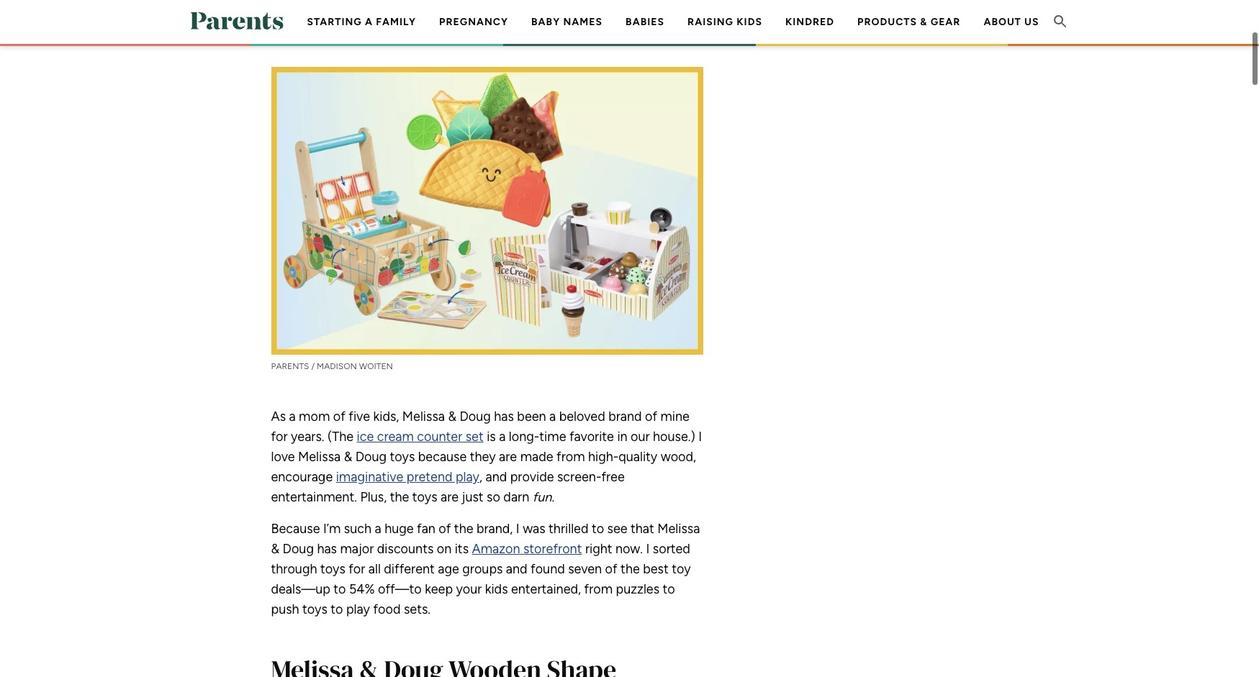 Task type: locate. For each thing, give the bounding box(es) containing it.
best
[[643, 561, 669, 577]]

has
[[494, 409, 514, 425], [317, 541, 337, 557]]

0 vertical spatial we
[[669, 16, 682, 28]]

i inside because i'm such a huge fan of the brand, i was thrilled to see that melissa & doug has major discounts on its
[[516, 521, 520, 537]]

2 horizontal spatial doug
[[460, 409, 491, 425]]

set
[[466, 429, 484, 445]]

as
[[271, 409, 286, 425]]

all inside right now. i sorted through toys for all different age groups and found seven of the best toy deals—up to 54% off—to keep your kids entertained, from puzzles to push toys to play food sets.
[[369, 561, 381, 577]]

all
[[396, 16, 406, 28], [369, 561, 381, 577]]

doug up imaginative
[[356, 449, 387, 465]]

0 horizontal spatial i
[[516, 521, 520, 537]]

family
[[376, 16, 416, 28]]

on left links
[[632, 16, 644, 28]]

imaginative pretend play link
[[336, 469, 480, 485]]

names
[[564, 16, 603, 28]]

a inside is a long-time favorite in our house.) i love melissa & doug toys because they are made from high-quality wood, encourage
[[499, 429, 506, 445]]

starting a family
[[307, 16, 416, 28]]

are right they
[[499, 449, 517, 465]]

1 vertical spatial on
[[437, 541, 452, 557]]

melissa up sorted
[[658, 521, 700, 537]]

1 horizontal spatial .
[[552, 489, 555, 505]]

0 vertical spatial i
[[699, 429, 702, 445]]

0 vertical spatial for
[[271, 429, 288, 445]]

melissa
[[402, 409, 445, 425], [298, 449, 341, 465], [658, 521, 700, 537]]

0 vertical spatial all
[[396, 16, 406, 28]]

through
[[271, 561, 317, 577]]

compensation.
[[383, 30, 450, 42]]

from
[[557, 449, 585, 465], [584, 582, 613, 597]]

for down as
[[271, 429, 288, 445]]

a right is
[[499, 429, 506, 445]]

baby names
[[531, 16, 603, 28]]

raising kids
[[688, 16, 763, 28]]

the up its
[[454, 521, 474, 537]]

we right links
[[669, 16, 682, 28]]

0 horizontal spatial the
[[390, 489, 409, 505]]

been
[[517, 409, 546, 425]]

house.)
[[653, 429, 696, 445]]

,
[[480, 469, 483, 485]]

2 vertical spatial melissa
[[658, 521, 700, 537]]

baby
[[531, 16, 560, 28]]

for inside as a mom of five kids, melissa & doug has been a beloved brand of mine for years. (the
[[271, 429, 288, 445]]

toys
[[390, 449, 415, 465], [413, 489, 438, 505], [320, 561, 346, 577], [302, 602, 328, 618]]

& left gear
[[921, 16, 928, 28]]

we
[[271, 16, 286, 28]]

we
[[669, 16, 682, 28], [310, 30, 323, 42]]

all up compensation.
[[396, 16, 406, 28]]

0 horizontal spatial all
[[369, 561, 381, 577]]

and left services. on the left of page
[[521, 16, 538, 28]]

from up screen-
[[557, 449, 585, 465]]

on inside we independently evaluate all recommended products and services. if you click on links we provide, we may receive compensation.
[[632, 16, 644, 28]]

a inside navigation
[[365, 16, 373, 28]]

a up receive
[[365, 16, 373, 28]]

love
[[271, 449, 295, 465]]

1 horizontal spatial has
[[494, 409, 514, 425]]

1 vertical spatial .
[[552, 489, 555, 505]]

0 horizontal spatial on
[[437, 541, 452, 557]]

0 vertical spatial melissa
[[402, 409, 445, 425]]

because
[[271, 521, 320, 537]]

1 horizontal spatial doug
[[356, 449, 387, 465]]

play up "just" on the bottom left of the page
[[456, 469, 480, 485]]

raising kids link
[[688, 16, 763, 28]]

years.
[[291, 429, 324, 445]]

five
[[349, 409, 370, 425]]

a right such
[[375, 521, 381, 537]]

. down products
[[504, 30, 506, 42]]

1 vertical spatial i
[[516, 521, 520, 537]]

0 vertical spatial has
[[494, 409, 514, 425]]

toys inside , and provide screen-free entertainment. plus, the toys are just so darn
[[413, 489, 438, 505]]

1 vertical spatial we
[[310, 30, 323, 42]]

kids
[[485, 582, 508, 597]]

of right fan
[[439, 521, 451, 537]]

play down 54%
[[346, 602, 370, 618]]

0 vertical spatial and
[[521, 16, 538, 28]]

2 horizontal spatial i
[[699, 429, 702, 445]]

. down provide
[[552, 489, 555, 505]]

pregnancy
[[439, 16, 508, 28]]

learn more link
[[453, 30, 504, 42]]

a up time
[[549, 409, 556, 425]]

i right now.
[[646, 541, 650, 557]]

baby names link
[[531, 16, 603, 28]]

products
[[478, 16, 518, 28]]

melissa inside as a mom of five kids, melissa & doug has been a beloved brand of mine for years. (the
[[402, 409, 445, 425]]

& down (the
[[344, 449, 352, 465]]

2 horizontal spatial the
[[621, 561, 640, 577]]

0 horizontal spatial doug
[[283, 541, 314, 557]]

the down imaginative pretend play link
[[390, 489, 409, 505]]

cream
[[377, 429, 414, 445]]

learn
[[453, 30, 478, 42]]

links
[[646, 16, 666, 28]]

doug inside because i'm such a huge fan of the brand, i was thrilled to see that melissa & doug has major discounts on its
[[283, 541, 314, 557]]

1 vertical spatial are
[[441, 489, 459, 505]]

i inside is a long-time favorite in our house.) i love melissa & doug toys because they are made from high-quality wood, encourage
[[699, 429, 702, 445]]

1 vertical spatial melissa
[[298, 449, 341, 465]]

pretend
[[407, 469, 453, 485]]

receive
[[348, 30, 381, 42]]

doug up "set"
[[460, 409, 491, 425]]

the down now.
[[621, 561, 640, 577]]

1 horizontal spatial the
[[454, 521, 474, 537]]

has up is
[[494, 409, 514, 425]]

1 horizontal spatial on
[[632, 16, 644, 28]]

toys up imaginative pretend play link
[[390, 449, 415, 465]]

mom
[[299, 409, 330, 425]]

starting a family link
[[307, 16, 416, 28]]

us
[[1025, 16, 1040, 28]]

encourage
[[271, 469, 333, 485]]

of down right
[[605, 561, 618, 577]]

you
[[590, 16, 607, 28]]

babies link
[[626, 16, 665, 28]]

we down independently
[[310, 30, 323, 42]]

0 vertical spatial play
[[456, 469, 480, 485]]

i right "house.)" at the bottom of the page
[[699, 429, 702, 445]]

provide
[[510, 469, 554, 485]]

of
[[333, 409, 346, 425], [645, 409, 658, 425], [439, 521, 451, 537], [605, 561, 618, 577]]

so
[[487, 489, 500, 505]]

and down amazon storefront at the left of the page
[[506, 561, 528, 577]]

for down major at the left of the page
[[349, 561, 365, 577]]

i left was
[[516, 521, 520, 537]]

the inside right now. i sorted through toys for all different age groups and found seven of the best toy deals—up to 54% off—to keep your kids entertained, from puzzles to push toys to play food sets.
[[621, 561, 640, 577]]

provide,
[[271, 30, 307, 42]]

0 horizontal spatial has
[[317, 541, 337, 557]]

& up through
[[271, 541, 279, 557]]

1 vertical spatial has
[[317, 541, 337, 557]]

1 horizontal spatial i
[[646, 541, 650, 557]]

ice cream counter set
[[357, 429, 484, 445]]

has down i'm
[[317, 541, 337, 557]]

a right as
[[289, 409, 296, 425]]

1 horizontal spatial are
[[499, 449, 517, 465]]

to
[[592, 521, 604, 537], [334, 582, 346, 597], [663, 582, 675, 597], [331, 602, 343, 618]]

a
[[365, 16, 373, 28], [289, 409, 296, 425], [549, 409, 556, 425], [499, 429, 506, 445], [375, 521, 381, 537]]

from down "seven"
[[584, 582, 613, 597]]

all up 54%
[[369, 561, 381, 577]]

0 vertical spatial from
[[557, 449, 585, 465]]

melissa inside is a long-time favorite in our house.) i love melissa & doug toys because they are made from high-quality wood, encourage
[[298, 449, 341, 465]]

to left see
[[592, 521, 604, 537]]

, and provide screen-free entertainment. plus, the toys are just so darn
[[271, 469, 625, 505]]

0 vertical spatial doug
[[460, 409, 491, 425]]

on left its
[[437, 541, 452, 557]]

age
[[438, 561, 459, 577]]

of left 'five'
[[333, 409, 346, 425]]

the for toys
[[390, 489, 409, 505]]

and right ,
[[486, 469, 507, 485]]

2 vertical spatial doug
[[283, 541, 314, 557]]

2 vertical spatial and
[[506, 561, 528, 577]]

services.
[[540, 16, 579, 28]]

0 vertical spatial the
[[390, 489, 409, 505]]

0 vertical spatial are
[[499, 449, 517, 465]]

1 vertical spatial for
[[349, 561, 365, 577]]

on inside because i'm such a huge fan of the brand, i was thrilled to see that melissa & doug has major discounts on its
[[437, 541, 452, 557]]

gear
[[931, 16, 961, 28]]

brand,
[[477, 521, 513, 537]]

0 vertical spatial on
[[632, 16, 644, 28]]

mine
[[661, 409, 690, 425]]

& inside is a long-time favorite in our house.) i love melissa & doug toys because they are made from high-quality wood, encourage
[[344, 449, 352, 465]]

0 horizontal spatial .
[[504, 30, 506, 42]]

1 vertical spatial doug
[[356, 449, 387, 465]]

1 vertical spatial and
[[486, 469, 507, 485]]

0 horizontal spatial melissa
[[298, 449, 341, 465]]

the for brand,
[[454, 521, 474, 537]]

0 vertical spatial .
[[504, 30, 506, 42]]

the inside , and provide screen-free entertainment. plus, the toys are just so darn
[[390, 489, 409, 505]]

.
[[504, 30, 506, 42], [552, 489, 555, 505]]

1 horizontal spatial we
[[669, 16, 682, 28]]

0 horizontal spatial we
[[310, 30, 323, 42]]

evaluate
[[356, 16, 394, 28]]

the inside because i'm such a huge fan of the brand, i was thrilled to see that melissa & doug has major discounts on its
[[454, 521, 474, 537]]

pregnancy link
[[439, 16, 508, 28]]

0 horizontal spatial play
[[346, 602, 370, 618]]

2 vertical spatial the
[[621, 561, 640, 577]]

0 horizontal spatial are
[[441, 489, 459, 505]]

woiten
[[359, 361, 393, 371]]

melissa up ice cream counter set link at bottom left
[[402, 409, 445, 425]]

products & gear link
[[858, 16, 961, 28]]

2 vertical spatial i
[[646, 541, 650, 557]]

and inside right now. i sorted through toys for all different age groups and found seven of the best toy deals—up to 54% off—to keep your kids entertained, from puzzles to push toys to play food sets.
[[506, 561, 528, 577]]

1 vertical spatial play
[[346, 602, 370, 618]]

& inside as a mom of five kids, melissa & doug has been a beloved brand of mine for years. (the
[[448, 409, 457, 425]]

raising
[[688, 16, 734, 28]]

& up the counter
[[448, 409, 457, 425]]

imaginative
[[336, 469, 404, 485]]

on
[[632, 16, 644, 28], [437, 541, 452, 557]]

toys down pretend
[[413, 489, 438, 505]]

food
[[373, 602, 401, 618]]

right now. i sorted through toys for all different age groups and found seven of the best toy deals—up to 54% off—to keep your kids entertained, from puzzles to push toys to play food sets.
[[271, 541, 691, 618]]

to down toy
[[663, 582, 675, 597]]

are left "just" on the bottom left of the page
[[441, 489, 459, 505]]

right
[[585, 541, 613, 557]]

1 vertical spatial all
[[369, 561, 381, 577]]

made
[[520, 449, 553, 465]]

2 horizontal spatial melissa
[[658, 521, 700, 537]]

1 horizontal spatial for
[[349, 561, 365, 577]]

in
[[617, 429, 628, 445]]

1 horizontal spatial all
[[396, 16, 406, 28]]

play
[[456, 469, 480, 485], [346, 602, 370, 618]]

products & gear
[[858, 16, 961, 28]]

more
[[480, 30, 504, 42]]

1 horizontal spatial melissa
[[402, 409, 445, 425]]

1 vertical spatial from
[[584, 582, 613, 597]]

off—to
[[378, 582, 422, 597]]

doug down the because at bottom
[[283, 541, 314, 557]]

play inside right now. i sorted through toys for all different age groups and found seven of the best toy deals—up to 54% off—to keep your kids entertained, from puzzles to push toys to play food sets.
[[346, 602, 370, 618]]

melissa down years.
[[298, 449, 341, 465]]

0 horizontal spatial for
[[271, 429, 288, 445]]

1 vertical spatial the
[[454, 521, 474, 537]]

plus,
[[360, 489, 387, 505]]



Task type: describe. For each thing, give the bounding box(es) containing it.
amazon storefront link
[[472, 541, 582, 557]]

i inside right now. i sorted through toys for all different age groups and found seven of the best toy deals—up to 54% off—to keep your kids entertained, from puzzles to push toys to play food sets.
[[646, 541, 650, 557]]

to left food
[[331, 602, 343, 618]]

i'm
[[323, 521, 341, 537]]

toy
[[672, 561, 691, 577]]

about us link
[[984, 16, 1040, 28]]

time
[[540, 429, 566, 445]]

of inside right now. i sorted through toys for all different age groups and found seven of the best toy deals—up to 54% off—to keep your kids entertained, from puzzles to push toys to play food sets.
[[605, 561, 618, 577]]

parents love these 'educational and fun' melissa & doug toysâand some are nearly 50% off on amazon tout image
[[271, 67, 703, 355]]

toys inside is a long-time favorite in our house.) i love melissa & doug toys because they are made from high-quality wood, encourage
[[390, 449, 415, 465]]

about
[[984, 16, 1022, 28]]

seven
[[568, 561, 602, 577]]

as a mom of five kids, melissa & doug has been a beloved brand of mine for years. (the
[[271, 409, 690, 445]]

and inside we independently evaluate all recommended products and services. if you click on links we provide, we may receive compensation.
[[521, 16, 538, 28]]

is a long-time favorite in our house.) i love melissa & doug toys because they are made from high-quality wood, encourage
[[271, 429, 702, 485]]

a for family
[[365, 16, 373, 28]]

counter
[[417, 429, 463, 445]]

(the
[[328, 429, 354, 445]]

from inside is a long-time favorite in our house.) i love melissa & doug toys because they are made from high-quality wood, encourage
[[557, 449, 585, 465]]

wood,
[[661, 449, 696, 465]]

amazon storefront
[[472, 541, 582, 557]]

such
[[344, 521, 372, 537]]

a inside because i'm such a huge fan of the brand, i was thrilled to see that melissa & doug has major discounts on its
[[375, 521, 381, 537]]

groups
[[463, 561, 503, 577]]

push
[[271, 602, 299, 618]]

visit parents' homepage image
[[190, 12, 283, 29]]

ice cream counter set link
[[357, 429, 484, 445]]

starting
[[307, 16, 362, 28]]

doug inside as a mom of five kids, melissa & doug has been a beloved brand of mine for years. (the
[[460, 409, 491, 425]]

54%
[[349, 582, 375, 597]]

found
[[531, 561, 565, 577]]

toys down deals—up
[[302, 602, 328, 618]]

huge
[[385, 521, 414, 537]]

different
[[384, 561, 435, 577]]

doug inside is a long-time favorite in our house.) i love melissa & doug toys because they are made from high-quality wood, encourage
[[356, 449, 387, 465]]

is
[[487, 429, 496, 445]]

entertained,
[[511, 582, 581, 597]]

toys down major at the left of the page
[[320, 561, 346, 577]]

ice
[[357, 429, 374, 445]]

babies
[[626, 16, 665, 28]]

they
[[470, 449, 496, 465]]

to left 54%
[[334, 582, 346, 597]]

1 horizontal spatial play
[[456, 469, 480, 485]]

puzzles
[[616, 582, 660, 597]]

& inside because i'm such a huge fan of the brand, i was thrilled to see that melissa & doug has major discounts on its
[[271, 541, 279, 557]]

search image
[[1052, 13, 1069, 30]]

a for long-
[[499, 429, 506, 445]]

recommended
[[408, 16, 475, 28]]

has inside as a mom of five kids, melissa & doug has been a beloved brand of mine for years. (the
[[494, 409, 514, 425]]

header navigation
[[296, 0, 1051, 90]]

has inside because i'm such a huge fan of the brand, i was thrilled to see that melissa & doug has major discounts on its
[[317, 541, 337, 557]]

are inside , and provide screen-free entertainment. plus, the toys are just so darn
[[441, 489, 459, 505]]

just
[[462, 489, 484, 505]]

parents
[[271, 361, 309, 371]]

that
[[631, 521, 655, 537]]

deals—up
[[271, 582, 330, 597]]

quality
[[619, 449, 658, 465]]

kids,
[[373, 409, 399, 425]]

and inside , and provide screen-free entertainment. plus, the toys are just so darn
[[486, 469, 507, 485]]

now.
[[616, 541, 643, 557]]

because
[[418, 449, 467, 465]]

keep
[[425, 582, 453, 597]]

if
[[581, 16, 588, 28]]

discounts
[[377, 541, 434, 557]]

of inside because i'm such a huge fan of the brand, i was thrilled to see that melissa & doug has major discounts on its
[[439, 521, 451, 537]]

melissa inside because i'm such a huge fan of the brand, i was thrilled to see that melissa & doug has major discounts on its
[[658, 521, 700, 537]]

& inside header navigation
[[921, 16, 928, 28]]

our
[[631, 429, 650, 445]]

all inside we independently evaluate all recommended products and services. if you click on links we provide, we may receive compensation.
[[396, 16, 406, 28]]

your
[[456, 582, 482, 597]]

for inside right now. i sorted through toys for all different age groups and found seven of the best toy deals—up to 54% off—to keep your kids entertained, from puzzles to push toys to play food sets.
[[349, 561, 365, 577]]

see
[[607, 521, 628, 537]]

sorted
[[653, 541, 691, 557]]

fan
[[417, 521, 436, 537]]

free
[[602, 469, 625, 485]]

thrilled
[[549, 521, 589, 537]]

we independently evaluate all recommended products and services. if you click on links we provide, we may receive compensation.
[[271, 16, 682, 42]]

parents / madison woiten
[[271, 361, 393, 371]]

storefront
[[524, 541, 582, 557]]

because i'm such a huge fan of the brand, i was thrilled to see that melissa & doug has major discounts on its
[[271, 521, 700, 557]]

of up our at the bottom
[[645, 409, 658, 425]]

from inside right now. i sorted through toys for all different age groups and found seven of the best toy deals—up to 54% off—to keep your kids entertained, from puzzles to push toys to play food sets.
[[584, 582, 613, 597]]

to inside because i'm such a huge fan of the brand, i was thrilled to see that melissa & doug has major discounts on its
[[592, 521, 604, 537]]

long-
[[509, 429, 540, 445]]

kindred link
[[786, 16, 835, 28]]

favorite
[[570, 429, 614, 445]]

click
[[609, 16, 630, 28]]

fun .
[[533, 489, 558, 505]]

are inside is a long-time favorite in our house.) i love melissa & doug toys because they are made from high-quality wood, encourage
[[499, 449, 517, 465]]

a for mom
[[289, 409, 296, 425]]

brand
[[609, 409, 642, 425]]

products
[[858, 16, 917, 28]]

beloved
[[559, 409, 605, 425]]

independently
[[288, 16, 353, 28]]

was
[[523, 521, 546, 537]]

major
[[340, 541, 374, 557]]

entertainment.
[[271, 489, 357, 505]]

fun
[[533, 489, 552, 505]]

kids
[[737, 16, 763, 28]]



Task type: vqa. For each thing, say whether or not it's contained in the screenshot.
because
yes



